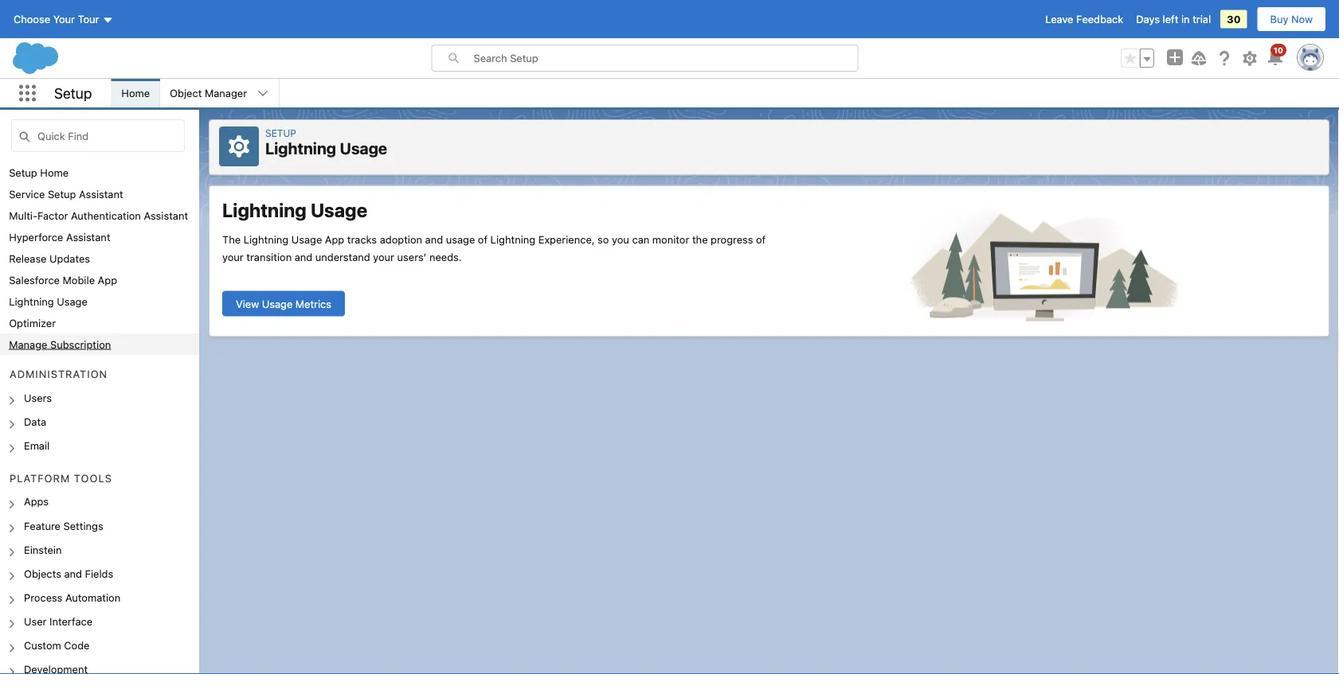Task type: describe. For each thing, give the bounding box(es) containing it.
objects
[[24, 568, 61, 580]]

manager
[[205, 87, 247, 99]]

experience,
[[538, 233, 595, 245]]

1 vertical spatial assistant
[[144, 209, 188, 221]]

1 horizontal spatial home
[[121, 87, 150, 99]]

feedback
[[1076, 13, 1123, 25]]

metrics
[[295, 298, 331, 310]]

objects and fields link
[[24, 568, 113, 582]]

factor
[[37, 209, 68, 221]]

monitor
[[652, 233, 689, 245]]

data
[[24, 416, 46, 428]]

app inside the lightning usage app tracks adoption and usage of lightning             experience, so you can monitor the progress of your transition and understand your users' needs.
[[325, 233, 344, 245]]

setup for setup
[[54, 85, 92, 102]]

optimizer link
[[9, 317, 56, 329]]

subscription
[[50, 339, 111, 350]]

setup for setup lightning usage
[[265, 127, 296, 139]]

process automation
[[24, 592, 120, 604]]

choose your tour button
[[13, 6, 114, 32]]

tour
[[78, 13, 99, 25]]

lightning up the
[[222, 199, 307, 221]]

app inside setup tree tree
[[98, 274, 117, 286]]

settings
[[63, 520, 103, 532]]

buy
[[1270, 13, 1288, 25]]

usage inside button
[[262, 298, 293, 310]]

manage
[[9, 339, 47, 350]]

days
[[1136, 13, 1160, 25]]

usage inside setup tree tree
[[57, 296, 87, 307]]

you
[[612, 233, 629, 245]]

usage
[[446, 233, 475, 245]]

Quick Find search field
[[11, 119, 185, 152]]

lightning up transition
[[243, 233, 288, 245]]

authentication
[[71, 209, 141, 221]]

hyperforce
[[9, 231, 63, 243]]

administration
[[10, 368, 108, 380]]

feature settings
[[24, 520, 103, 532]]

1 your from the left
[[222, 251, 244, 263]]

email
[[24, 440, 50, 452]]

understand
[[315, 251, 370, 263]]

interface
[[49, 616, 93, 628]]

platform tools
[[10, 472, 112, 484]]

manage subscription tree item
[[0, 334, 199, 355]]

users
[[24, 392, 52, 404]]

10
[[1274, 45, 1283, 55]]

home link
[[112, 79, 159, 108]]

choose your tour
[[14, 13, 99, 25]]

user
[[24, 616, 47, 628]]

apps
[[24, 496, 49, 508]]

setup tree tree
[[0, 162, 199, 675]]

choose
[[14, 13, 50, 25]]

can
[[632, 233, 649, 245]]

feature settings link
[[24, 520, 103, 534]]

leave feedback link
[[1045, 13, 1123, 25]]

einstein
[[24, 544, 62, 556]]

setup link
[[265, 127, 296, 139]]

1 vertical spatial and
[[295, 251, 312, 263]]

0 vertical spatial and
[[425, 233, 443, 245]]

custom
[[24, 640, 61, 652]]

service
[[9, 188, 45, 200]]

data link
[[24, 416, 46, 430]]

object manager link
[[160, 79, 257, 108]]

multi-
[[9, 209, 37, 221]]

30
[[1227, 13, 1241, 25]]

view usage metrics button
[[222, 291, 345, 317]]

buy now button
[[1257, 6, 1326, 32]]

object manager
[[170, 87, 247, 99]]

salesforce
[[9, 274, 60, 286]]

1 of from the left
[[478, 233, 488, 245]]

tools
[[74, 472, 112, 484]]

2 of from the left
[[756, 233, 766, 245]]

multi-factor authentication assistant
[[9, 209, 188, 221]]

fields
[[85, 568, 113, 580]]

2 vertical spatial assistant
[[66, 231, 110, 243]]



Task type: vqa. For each thing, say whether or not it's contained in the screenshot.
Optimizer link
yes



Task type: locate. For each thing, give the bounding box(es) containing it.
needs.
[[429, 251, 462, 263]]

lightning inside setup lightning usage
[[265, 139, 336, 158]]

lightning usage up transition
[[222, 199, 367, 221]]

the
[[692, 233, 708, 245]]

lightning right usage on the left top of the page
[[490, 233, 535, 245]]

1 horizontal spatial app
[[325, 233, 344, 245]]

assistant right authentication
[[144, 209, 188, 221]]

release updates
[[9, 253, 90, 264]]

so
[[598, 233, 609, 245]]

1 horizontal spatial lightning usage
[[222, 199, 367, 221]]

lightning usage
[[222, 199, 367, 221], [9, 296, 87, 307]]

0 vertical spatial lightning usage
[[222, 199, 367, 221]]

and up process automation
[[64, 568, 82, 580]]

setup lightning usage
[[265, 127, 387, 158]]

tracks
[[347, 233, 377, 245]]

0 horizontal spatial and
[[64, 568, 82, 580]]

home up "service setup assistant" link
[[40, 166, 69, 178]]

hyperforce assistant link
[[9, 231, 110, 243]]

1 horizontal spatial and
[[295, 251, 312, 263]]

your
[[53, 13, 75, 25]]

2 horizontal spatial and
[[425, 233, 443, 245]]

of right usage on the left top of the page
[[478, 233, 488, 245]]

lightning down setup link
[[265, 139, 336, 158]]

0 horizontal spatial app
[[98, 274, 117, 286]]

multi-factor authentication assistant link
[[9, 209, 188, 221]]

of right progress
[[756, 233, 766, 245]]

and
[[425, 233, 443, 245], [295, 251, 312, 263], [64, 568, 82, 580]]

your
[[222, 251, 244, 263], [373, 251, 394, 263]]

lightning usage down salesforce
[[9, 296, 87, 307]]

user interface
[[24, 616, 93, 628]]

objects and fields
[[24, 568, 113, 580]]

home inside setup tree tree
[[40, 166, 69, 178]]

setup
[[54, 85, 92, 102], [265, 127, 296, 139], [9, 166, 37, 178], [48, 188, 76, 200]]

buy now
[[1270, 13, 1313, 25]]

service setup assistant
[[9, 188, 123, 200]]

1 horizontal spatial your
[[373, 251, 394, 263]]

0 horizontal spatial your
[[222, 251, 244, 263]]

days left in trial
[[1136, 13, 1211, 25]]

lightning up optimizer link
[[9, 296, 54, 307]]

custom code link
[[24, 640, 90, 654]]

optimizer
[[9, 317, 56, 329]]

automation
[[65, 592, 120, 604]]

setup for setup home
[[9, 166, 37, 178]]

apps link
[[24, 496, 49, 510]]

view
[[236, 298, 259, 310]]

setup home
[[9, 166, 69, 178]]

0 vertical spatial assistant
[[79, 188, 123, 200]]

progress
[[711, 233, 753, 245]]

users link
[[24, 392, 52, 407]]

0 vertical spatial app
[[325, 233, 344, 245]]

0 horizontal spatial of
[[478, 233, 488, 245]]

the lightning usage app tracks adoption and usage of lightning             experience, so you can monitor the progress of your transition and understand your users' needs.
[[222, 233, 766, 263]]

lightning usage link
[[9, 296, 87, 307]]

release
[[9, 253, 47, 264]]

manage subscription link
[[9, 339, 111, 350]]

Search Setup text field
[[474, 45, 858, 71]]

usage
[[340, 139, 387, 158], [311, 199, 367, 221], [291, 233, 322, 245], [57, 296, 87, 307], [262, 298, 293, 310]]

einstein link
[[24, 544, 62, 558]]

transition
[[246, 251, 292, 263]]

your down adoption
[[373, 251, 394, 263]]

0 horizontal spatial lightning usage
[[9, 296, 87, 307]]

1 vertical spatial app
[[98, 274, 117, 286]]

custom code
[[24, 640, 90, 652]]

1 vertical spatial home
[[40, 166, 69, 178]]

in
[[1181, 13, 1190, 25]]

2 vertical spatial and
[[64, 568, 82, 580]]

salesforce mobile app link
[[9, 274, 117, 286]]

assistant down multi-factor authentication assistant link
[[66, 231, 110, 243]]

object
[[170, 87, 202, 99]]

service setup assistant link
[[9, 188, 123, 200]]

app right mobile at left
[[98, 274, 117, 286]]

assistant up multi-factor authentication assistant
[[79, 188, 123, 200]]

trial
[[1193, 13, 1211, 25]]

app up 'understand'
[[325, 233, 344, 245]]

usage inside the lightning usage app tracks adoption and usage of lightning             experience, so you can monitor the progress of your transition and understand your users' needs.
[[291, 233, 322, 245]]

0 vertical spatial home
[[121, 87, 150, 99]]

setup home link
[[9, 166, 69, 178]]

2 your from the left
[[373, 251, 394, 263]]

mobile
[[63, 274, 95, 286]]

users'
[[397, 251, 427, 263]]

lightning inside setup tree tree
[[9, 296, 54, 307]]

left
[[1163, 13, 1178, 25]]

email link
[[24, 440, 50, 454]]

adoption
[[380, 233, 422, 245]]

setup inside setup lightning usage
[[265, 127, 296, 139]]

and right transition
[[295, 251, 312, 263]]

updates
[[49, 253, 90, 264]]

platform
[[10, 472, 70, 484]]

process automation link
[[24, 592, 120, 606]]

10 button
[[1266, 44, 1286, 68]]

code
[[64, 640, 90, 652]]

feature
[[24, 520, 61, 532]]

lightning usage inside setup tree tree
[[9, 296, 87, 307]]

usage picture image
[[843, 205, 1242, 324]]

release updates link
[[9, 253, 90, 264]]

leave feedback
[[1045, 13, 1123, 25]]

home left object
[[121, 87, 150, 99]]

now
[[1291, 13, 1313, 25]]

user interface link
[[24, 616, 93, 630]]

lightning
[[265, 139, 336, 158], [222, 199, 307, 221], [243, 233, 288, 245], [490, 233, 535, 245], [9, 296, 54, 307]]

1 vertical spatial lightning usage
[[9, 296, 87, 307]]

your down the
[[222, 251, 244, 263]]

of
[[478, 233, 488, 245], [756, 233, 766, 245]]

usage inside setup lightning usage
[[340, 139, 387, 158]]

salesforce mobile app
[[9, 274, 117, 286]]

and inside setup tree tree
[[64, 568, 82, 580]]

view usage metrics
[[236, 298, 331, 310]]

home
[[121, 87, 150, 99], [40, 166, 69, 178]]

manage subscription
[[9, 339, 111, 350]]

leave
[[1045, 13, 1073, 25]]

group
[[1121, 49, 1154, 68]]

0 horizontal spatial home
[[40, 166, 69, 178]]

1 horizontal spatial of
[[756, 233, 766, 245]]

and up needs.
[[425, 233, 443, 245]]



